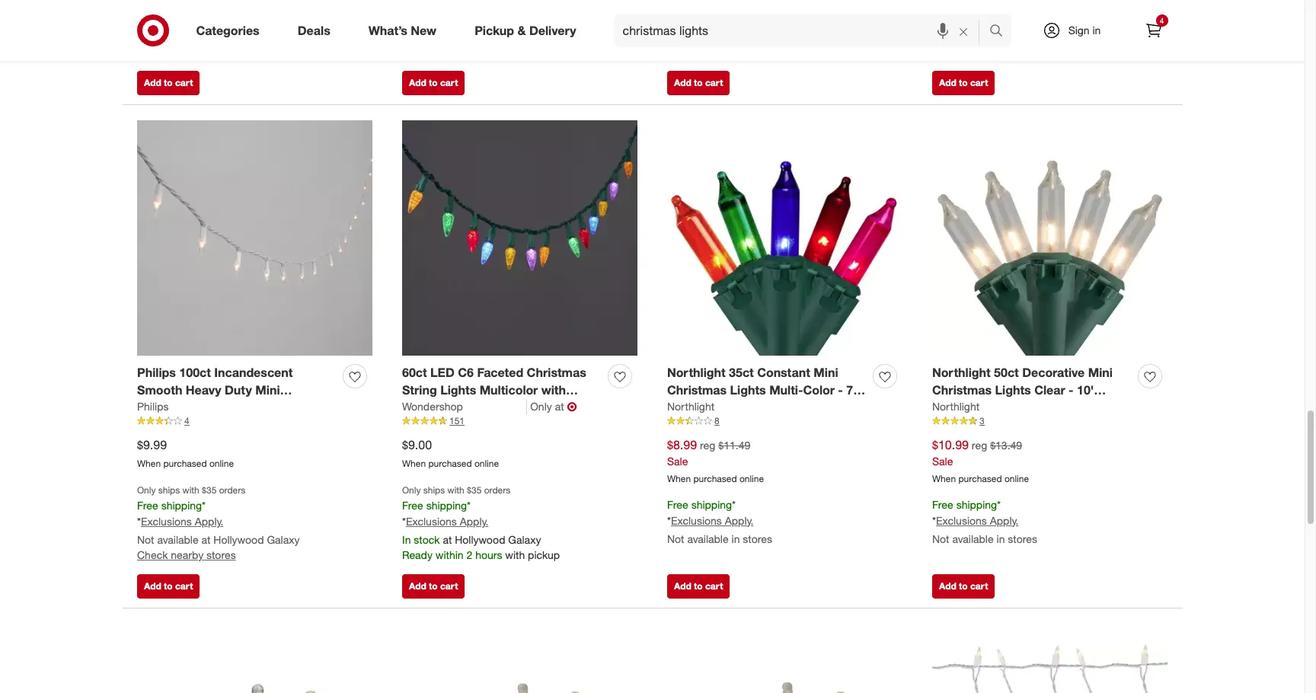Task type: locate. For each thing, give the bounding box(es) containing it.
0 vertical spatial hours
[[740, 45, 767, 58]]

northlight up 8
[[667, 400, 715, 413]]

lights down 50ct
[[995, 382, 1031, 398]]

with inside only ships with $35 orders free shipping * * exclusions apply.
[[978, 5, 995, 17]]

stores inside * exclusions apply. not available at hollywood galaxy check nearby stores
[[206, 45, 236, 58]]

100ct
[[179, 365, 211, 380]]

philips 100ct incandescent smooth heavy duty mini christmas string lights clear white wire image
[[137, 120, 372, 356], [137, 120, 372, 356]]

ships inside only ships with $35 orders free shipping * * exclusions apply.
[[953, 5, 975, 17]]

60ct led c6 faceted christmas string lights multicolor with green wire - wondershop™ image
[[402, 120, 638, 356], [402, 120, 638, 356]]

1 horizontal spatial within
[[701, 45, 729, 58]]

0 horizontal spatial 4 link
[[137, 414, 372, 428]]

0 vertical spatial 4
[[1160, 16, 1164, 25]]

purchased
[[163, 458, 207, 469], [428, 458, 472, 469], [693, 473, 737, 484], [959, 473, 1002, 484]]

hollywood inside * exclusions apply. not available at hollywood galaxy check nearby stores
[[214, 30, 264, 43]]

only left search button
[[932, 5, 951, 17]]

0 horizontal spatial pickup
[[528, 548, 560, 561]]

wire up $11.49
[[706, 400, 732, 415]]

1 vertical spatial hours
[[475, 548, 502, 561]]

when down '$10.99'
[[932, 473, 956, 484]]

60ct led c6 faceted christmas string lights multicolor with green wire - wondershop™ link
[[402, 364, 602, 415]]

0 horizontal spatial green
[[402, 400, 437, 415]]

1 vertical spatial string
[[200, 400, 235, 415]]

1 horizontal spatial orders
[[484, 484, 511, 496]]

60ct led c6 faceted christmas string lights multicolor with green wire - wondershop™
[[402, 365, 586, 415]]

1 nearby from the top
[[171, 45, 203, 58]]

with inside 60ct led c6 faceted christmas string lights multicolor with green wire - wondershop™
[[541, 382, 566, 398]]

1 horizontal spatial northlight link
[[932, 399, 980, 414]]

faceted
[[477, 365, 523, 380]]

apply.
[[195, 11, 223, 24], [725, 11, 753, 24], [990, 36, 1019, 49], [725, 514, 753, 527], [990, 514, 1019, 527], [195, 515, 223, 528], [460, 515, 488, 528]]

1 vertical spatial clear
[[277, 400, 308, 415]]

1 vertical spatial stock
[[414, 533, 440, 546]]

2 sale from the left
[[932, 455, 953, 468]]

sale down '$10.99'
[[932, 455, 953, 468]]

reg right $8.99
[[700, 439, 715, 452]]

1 horizontal spatial hours
[[740, 45, 767, 58]]

0 vertical spatial stock
[[679, 30, 705, 43]]

2 green from the left
[[667, 400, 702, 415]]

- left 10'
[[1069, 382, 1074, 398]]

mini down incandescent
[[255, 382, 280, 398]]

2 check from the top
[[137, 548, 168, 561]]

$35 up search
[[997, 5, 1012, 17]]

ships inside only ships with $35 orders free shipping * * exclusions apply. in stock at  hollywood galaxy ready within 2 hours with pickup
[[423, 484, 445, 496]]

clear down decorative
[[1034, 382, 1065, 398]]

50ct
[[994, 365, 1019, 380]]

at
[[201, 30, 211, 43], [708, 30, 717, 43], [555, 400, 564, 413], [201, 533, 211, 546], [443, 533, 452, 546]]

online inside $9.99 when purchased online
[[209, 458, 234, 469]]

check
[[137, 45, 168, 58], [137, 548, 168, 561]]

add to cart
[[144, 77, 193, 89], [409, 77, 458, 89], [674, 77, 723, 89], [939, 77, 988, 89], [144, 581, 193, 592], [409, 581, 458, 592], [674, 581, 723, 592], [939, 581, 988, 592]]

wire down 50ct
[[971, 400, 997, 415]]

lights up wondershop link
[[440, 382, 476, 398]]

0 horizontal spatial mini
[[255, 382, 280, 398]]

1 vertical spatial in
[[402, 533, 411, 546]]

151
[[449, 415, 465, 427]]

online down $13.49
[[1005, 473, 1029, 484]]

mini for 10'
[[1088, 365, 1113, 380]]

deals link
[[285, 14, 349, 47]]

c6
[[458, 365, 474, 380]]

1 horizontal spatial pickup
[[793, 45, 825, 58]]

2 reg from the left
[[972, 439, 987, 452]]

northlight up 3
[[932, 400, 980, 413]]

lights inside northlight 50ct decorative mini christmas lights clear - 10' green wire
[[995, 382, 1031, 398]]

only for only ships with $35 orders free shipping * * exclusions apply. not available at hollywood galaxy check nearby stores
[[137, 484, 156, 496]]

when down $8.99
[[667, 473, 691, 484]]

northlight left 50ct
[[932, 365, 991, 380]]

purchased down $9.99
[[163, 458, 207, 469]]

clear down incandescent
[[277, 400, 308, 415]]

not inside only ships with $35 orders free shipping * * exclusions apply. not available at hollywood galaxy check nearby stores
[[137, 533, 154, 546]]

northlight 100ct mini incandescent christmas lights clear - 20.25' white wire image
[[402, 642, 638, 693], [402, 642, 638, 693]]

0 vertical spatial 4 link
[[1137, 14, 1170, 47]]

apply. inside only ships with $35 orders free shipping * * exclusions apply. in stock at  hollywood galaxy ready within 2 hours with pickup
[[460, 515, 488, 528]]

philips
[[137, 365, 176, 380], [137, 400, 169, 413]]

shipping for only ships with $35 orders free shipping * * exclusions apply.
[[956, 20, 997, 33]]

mini inside northlight 50ct decorative mini christmas lights clear - 10' green wire
[[1088, 365, 1113, 380]]

free left search
[[932, 20, 953, 33]]

0 horizontal spatial clear
[[277, 400, 308, 415]]

galaxy
[[267, 30, 300, 43], [773, 30, 806, 43], [267, 533, 300, 546], [508, 533, 541, 546]]

exclusions apply. link
[[141, 11, 223, 24], [671, 11, 753, 24], [936, 36, 1019, 49], [671, 514, 753, 527], [936, 514, 1019, 527], [141, 515, 223, 528], [406, 515, 488, 528]]

nearby
[[171, 45, 203, 58], [171, 548, 203, 561]]

green down 60ct
[[402, 400, 437, 415]]

exclusions inside only ships with $35 orders free shipping * * exclusions apply.
[[936, 36, 987, 49]]

christmas inside 60ct led c6 faceted christmas string lights multicolor with green wire - wondershop™
[[527, 365, 586, 380]]

hours inside only ships with $35 orders free shipping * * exclusions apply. in stock at  hollywood galaxy ready within 2 hours with pickup
[[475, 548, 502, 561]]

with inside * exclusions apply. in stock at  hollywood galaxy ready within 2 hours with pickup
[[770, 45, 790, 58]]

online down 151 link
[[474, 458, 499, 469]]

* exclusions apply. not available at hollywood galaxy check nearby stores
[[137, 11, 300, 58]]

0 horizontal spatial ready
[[402, 548, 433, 561]]

only inside only at ¬
[[530, 400, 552, 413]]

0 horizontal spatial stock
[[414, 533, 440, 546]]

shipping
[[956, 20, 997, 33], [691, 498, 732, 511], [956, 498, 997, 511], [161, 499, 202, 512], [426, 499, 467, 512]]

0 vertical spatial 2
[[732, 45, 737, 58]]

mini inside northlight 35ct constant mini christmas lights multi-color - 7' green wire
[[814, 365, 838, 380]]

hollywood
[[214, 30, 264, 43], [720, 30, 770, 43], [214, 533, 264, 546], [455, 533, 505, 546]]

0 horizontal spatial within
[[435, 548, 464, 561]]

only inside only ships with $35 orders free shipping * * exclusions apply. not available at hollywood galaxy check nearby stores
[[137, 484, 156, 496]]

1 vertical spatial 2
[[466, 548, 472, 561]]

add
[[144, 77, 161, 89], [409, 77, 426, 89], [674, 77, 691, 89], [939, 77, 956, 89], [144, 581, 161, 592], [409, 581, 426, 592], [674, 581, 691, 592], [939, 581, 956, 592]]

pickup
[[475, 23, 514, 38]]

northlight inside northlight 35ct constant mini christmas lights multi-color - 7' green wire
[[667, 365, 726, 380]]

reg inside $8.99 reg $11.49 sale when purchased online
[[700, 439, 715, 452]]

free shipping * * exclusions apply. not available in stores down $10.99 reg $13.49 sale when purchased online
[[932, 498, 1037, 545]]

hours
[[740, 45, 767, 58], [475, 548, 502, 561]]

northlight 300-count clear mini christmas light set, 61ft green wire image
[[667, 642, 903, 693], [667, 642, 903, 693]]

0 horizontal spatial 4
[[184, 415, 189, 427]]

clear
[[1034, 382, 1065, 398], [277, 400, 308, 415]]

exclusions inside * exclusions apply. not available at hollywood galaxy check nearby stores
[[141, 11, 192, 24]]

1 horizontal spatial 2
[[732, 45, 737, 58]]

3 green from the left
[[932, 400, 967, 415]]

only for only ships with $35 orders free shipping * * exclusions apply. in stock at  hollywood galaxy ready within 2 hours with pickup
[[402, 484, 421, 496]]

string
[[402, 382, 437, 398], [200, 400, 235, 415]]

1 vertical spatial check nearby stores button
[[137, 547, 236, 563]]

orders down $9.99 when purchased online on the left
[[219, 484, 246, 496]]

4 link
[[1137, 14, 1170, 47], [137, 414, 372, 428]]

christmas down smooth
[[137, 400, 197, 415]]

pickup
[[793, 45, 825, 58], [528, 548, 560, 561]]

1 horizontal spatial 4 link
[[1137, 14, 1170, 47]]

1 horizontal spatial green
[[667, 400, 702, 415]]

0 vertical spatial nearby
[[171, 45, 203, 58]]

not inside * exclusions apply. not available at hollywood galaxy check nearby stores
[[137, 30, 154, 43]]

1 check from the top
[[137, 45, 168, 58]]

to
[[164, 77, 173, 89], [429, 77, 438, 89], [694, 77, 703, 89], [959, 77, 968, 89], [164, 581, 173, 592], [429, 581, 438, 592], [694, 581, 703, 592], [959, 581, 968, 592]]

hollywood inside only ships with $35 orders free shipping * * exclusions apply. not available at hollywood galaxy check nearby stores
[[214, 533, 264, 546]]

0 vertical spatial check nearby stores button
[[137, 44, 236, 59]]

ships down $9.99 when purchased online on the left
[[158, 484, 180, 496]]

free shipping * * exclusions apply. not available in stores
[[667, 498, 772, 545], [932, 498, 1037, 545]]

delivery
[[529, 23, 576, 38]]

christmas inside northlight 50ct decorative mini christmas lights clear - 10' green wire
[[932, 382, 992, 398]]

categories
[[196, 23, 260, 38]]

1 free shipping * * exclusions apply. not available in stores from the left
[[667, 498, 772, 545]]

lights down 35ct
[[730, 382, 766, 398]]

sale for $8.99
[[667, 455, 688, 468]]

1 vertical spatial within
[[435, 548, 464, 561]]

8 link
[[667, 414, 903, 428]]

stores
[[478, 29, 507, 42], [206, 45, 236, 58], [743, 532, 772, 545], [1008, 532, 1037, 545], [206, 548, 236, 561]]

0 horizontal spatial reg
[[700, 439, 715, 452]]

$35
[[997, 5, 1012, 17], [202, 484, 217, 496], [467, 484, 482, 496]]

1 horizontal spatial -
[[838, 382, 843, 398]]

when down $9.00
[[402, 458, 426, 469]]

northlight link up 8
[[667, 399, 715, 414]]

4
[[1160, 16, 1164, 25], [184, 415, 189, 427]]

sale inside $8.99 reg $11.49 sale when purchased online
[[667, 455, 688, 468]]

0 vertical spatial clear
[[1034, 382, 1065, 398]]

exclusions inside * exclusions apply. in stock at  hollywood galaxy ready within 2 hours with pickup
[[671, 11, 722, 24]]

0 vertical spatial ready
[[667, 45, 698, 58]]

online
[[209, 458, 234, 469], [474, 458, 499, 469], [739, 473, 764, 484], [1005, 473, 1029, 484]]

- inside 60ct led c6 faceted christmas string lights multicolor with green wire - wondershop™
[[470, 400, 475, 415]]

not
[[402, 29, 419, 42], [137, 30, 154, 43], [667, 532, 684, 545], [932, 532, 949, 545], [137, 533, 154, 546]]

purchased down $9.00
[[428, 458, 472, 469]]

0 horizontal spatial northlight link
[[667, 399, 715, 414]]

2 horizontal spatial -
[[1069, 382, 1074, 398]]

1 vertical spatial pickup
[[528, 548, 560, 561]]

orders inside only ships with $35 orders free shipping * * exclusions apply.
[[1014, 5, 1041, 17]]

orders
[[1014, 5, 1041, 17], [219, 484, 246, 496], [484, 484, 511, 496]]

4 link down duty
[[137, 414, 372, 428]]

lights inside philips 100ct incandescent smooth heavy duty mini christmas string lights clear white wire
[[238, 400, 274, 415]]

northlight for northlight 50ct decorative mini christmas lights clear - 10' green wire
[[932, 365, 991, 380]]

only up 151 link
[[530, 400, 552, 413]]

2 check nearby stores button from the top
[[137, 547, 236, 563]]

mini up "color"
[[814, 365, 838, 380]]

1 vertical spatial nearby
[[171, 548, 203, 561]]

0 horizontal spatial sale
[[667, 455, 688, 468]]

christmas for northlight 50ct decorative mini christmas lights clear - 10' green wire
[[932, 382, 992, 398]]

free shipping * * exclusions apply. not available in stores for $8.99
[[667, 498, 772, 545]]

string inside 60ct led c6 faceted christmas string lights multicolor with green wire - wondershop™
[[402, 382, 437, 398]]

green inside 60ct led c6 faceted christmas string lights multicolor with green wire - wondershop™
[[402, 400, 437, 415]]

free for only ships with $35 orders free shipping * * exclusions apply.
[[932, 20, 953, 33]]

1 horizontal spatial ships
[[423, 484, 445, 496]]

$35 inside only ships with $35 orders free shipping * * exclusions apply. in stock at  hollywood galaxy ready within 2 hours with pickup
[[467, 484, 482, 496]]

pickup inside * exclusions apply. in stock at  hollywood galaxy ready within 2 hours with pickup
[[793, 45, 825, 58]]

christmas
[[527, 365, 586, 380], [667, 382, 727, 398], [932, 382, 992, 398], [137, 400, 197, 415]]

$35 inside only ships with $35 orders free shipping * * exclusions apply.
[[997, 5, 1012, 17]]

0 horizontal spatial $35
[[202, 484, 217, 496]]

reg down 3
[[972, 439, 987, 452]]

$35 inside only ships with $35 orders free shipping * * exclusions apply. not available at hollywood galaxy check nearby stores
[[202, 484, 217, 496]]

1 horizontal spatial $35
[[467, 484, 482, 496]]

1 horizontal spatial clear
[[1034, 382, 1065, 398]]

4 link right sign in at the right
[[1137, 14, 1170, 47]]

$13.49
[[990, 439, 1022, 452]]

ready
[[667, 45, 698, 58], [402, 548, 433, 561]]

at inside * exclusions apply. not available at hollywood galaxy check nearby stores
[[201, 30, 211, 43]]

orders up search
[[1014, 5, 1041, 17]]

in
[[1093, 24, 1101, 37], [467, 29, 475, 42], [732, 532, 740, 545], [997, 532, 1005, 545]]

shipping inside only ships with $35 orders free shipping * * exclusions apply. not available at hollywood galaxy check nearby stores
[[161, 499, 202, 512]]

$8.99
[[667, 437, 697, 453]]

when inside $9.00 when purchased online
[[402, 458, 426, 469]]

northlight 35ct constant mini christmas lights multi-color - 7' green wire image
[[667, 120, 903, 356], [667, 120, 903, 356]]

60ct
[[402, 365, 427, 380]]

0 horizontal spatial -
[[470, 400, 475, 415]]

ships for philips 100ct incandescent smooth heavy duty mini christmas string lights clear white wire
[[158, 484, 180, 496]]

color
[[803, 382, 835, 398]]

shipping for only ships with $35 orders free shipping * * exclusions apply. not available at hollywood galaxy check nearby stores
[[161, 499, 202, 512]]

philips up smooth
[[137, 365, 176, 380]]

sale down $8.99
[[667, 455, 688, 468]]

1 reg from the left
[[700, 439, 715, 452]]

1 horizontal spatial reg
[[972, 439, 987, 452]]

purchased down $11.49
[[693, 473, 737, 484]]

at inside * exclusions apply. in stock at  hollywood galaxy ready within 2 hours with pickup
[[708, 30, 717, 43]]

0 vertical spatial within
[[701, 45, 729, 58]]

orders for 60ct led c6 faceted christmas string lights multicolor with green wire - wondershop™
[[484, 484, 511, 496]]

lights down duty
[[238, 400, 274, 415]]

christmas inside northlight 35ct constant mini christmas lights multi-color - 7' green wire
[[667, 382, 727, 398]]

- left "7'"
[[838, 382, 843, 398]]

2 free shipping * * exclusions apply. not available in stores from the left
[[932, 498, 1037, 545]]

wire up $9.99 when purchased online on the left
[[174, 417, 200, 433]]

1 vertical spatial 4 link
[[137, 414, 372, 428]]

purchased down $13.49
[[959, 473, 1002, 484]]

green left 3
[[932, 400, 967, 415]]

ships
[[953, 5, 975, 17], [158, 484, 180, 496], [423, 484, 445, 496]]

northlight for green's northlight link
[[667, 400, 715, 413]]

deals
[[298, 23, 330, 38]]

apply. inside * exclusions apply. not available at hollywood galaxy check nearby stores
[[195, 11, 223, 24]]

shipping inside only ships with $35 orders free shipping * * exclusions apply.
[[956, 20, 997, 33]]

orders inside only ships with $35 orders free shipping * * exclusions apply. not available at hollywood galaxy check nearby stores
[[219, 484, 246, 496]]

mini up 10'
[[1088, 365, 1113, 380]]

northlight link up 3
[[932, 399, 980, 414]]

sale inside $10.99 reg $13.49 sale when purchased online
[[932, 455, 953, 468]]

at inside only ships with $35 orders free shipping * * exclusions apply. in stock at  hollywood galaxy ready within 2 hours with pickup
[[443, 533, 452, 546]]

0 vertical spatial philips
[[137, 365, 176, 380]]

northlight 150ct mini icicle christmas lights clear - 8.75' white wire image
[[932, 642, 1168, 693], [932, 642, 1168, 693]]

1 horizontal spatial stock
[[679, 30, 705, 43]]

northlight for northlight 35ct constant mini christmas lights multi-color - 7' green wire
[[667, 365, 726, 380]]

exclusions
[[141, 11, 192, 24], [671, 11, 722, 24], [936, 36, 987, 49], [671, 514, 722, 527], [936, 514, 987, 527], [141, 515, 192, 528], [406, 515, 457, 528]]

1 green from the left
[[402, 400, 437, 415]]

2 horizontal spatial ships
[[953, 5, 975, 17]]

0 vertical spatial pickup
[[793, 45, 825, 58]]

1 horizontal spatial sale
[[932, 455, 953, 468]]

1 vertical spatial 4
[[184, 415, 189, 427]]

35ct
[[729, 365, 754, 380]]

free down $9.99
[[137, 499, 158, 512]]

within
[[701, 45, 729, 58], [435, 548, 464, 561]]

0 horizontal spatial string
[[200, 400, 235, 415]]

-
[[838, 382, 843, 398], [1069, 382, 1074, 398], [470, 400, 475, 415]]

when inside $8.99 reg $11.49 sale when purchased online
[[667, 473, 691, 484]]

0 vertical spatial string
[[402, 382, 437, 398]]

0 vertical spatial check
[[137, 45, 168, 58]]

heavy
[[186, 382, 221, 398]]

reg
[[700, 439, 715, 452], [972, 439, 987, 452]]

1 horizontal spatial in
[[667, 30, 676, 43]]

1 vertical spatial check
[[137, 548, 168, 561]]

wire inside northlight 50ct decorative mini christmas lights clear - 10' green wire
[[971, 400, 997, 415]]

2 horizontal spatial orders
[[1014, 5, 1041, 17]]

purchased inside $8.99 reg $11.49 sale when purchased online
[[693, 473, 737, 484]]

cart
[[175, 77, 193, 89], [440, 77, 458, 89], [705, 77, 723, 89], [970, 77, 988, 89], [175, 581, 193, 592], [440, 581, 458, 592], [705, 581, 723, 592], [970, 581, 988, 592]]

christmas up only at ¬
[[527, 365, 586, 380]]

philips down smooth
[[137, 400, 169, 413]]

1 vertical spatial ready
[[402, 548, 433, 561]]

1 horizontal spatial free shipping * * exclusions apply. not available in stores
[[932, 498, 1037, 545]]

0 horizontal spatial free shipping * * exclusions apply. not available in stores
[[667, 498, 772, 545]]

orders down $9.00 when purchased online
[[484, 484, 511, 496]]

free shipping * * exclusions apply. not available in stores down $8.99 reg $11.49 sale when purchased online at bottom
[[667, 498, 772, 545]]

$35 down $9.99 when purchased online on the left
[[202, 484, 217, 496]]

1 horizontal spatial string
[[402, 382, 437, 398]]

- right 151
[[470, 400, 475, 415]]

free down $9.00
[[402, 499, 423, 512]]

string down heavy
[[200, 400, 235, 415]]

search
[[982, 24, 1019, 39]]

2 horizontal spatial $35
[[997, 5, 1012, 17]]

sign
[[1068, 24, 1090, 37]]

0 horizontal spatial in
[[402, 533, 411, 546]]

0 vertical spatial in
[[667, 30, 676, 43]]

*
[[137, 11, 141, 24], [667, 11, 671, 24], [997, 20, 1001, 33], [932, 36, 936, 49], [732, 498, 736, 511], [997, 498, 1001, 511], [202, 499, 206, 512], [467, 499, 471, 512], [667, 514, 671, 527], [932, 514, 936, 527], [137, 515, 141, 528], [402, 515, 406, 528]]

when down $9.99
[[137, 458, 161, 469]]

northlight for northlight link associated with wire
[[932, 400, 980, 413]]

stock
[[679, 30, 705, 43], [414, 533, 440, 546]]

duty
[[225, 382, 252, 398]]

1 northlight link from the left
[[667, 399, 715, 414]]

1 check nearby stores button from the top
[[137, 44, 236, 59]]

ships down $9.00 when purchased online
[[423, 484, 445, 496]]

exclusions inside only ships with $35 orders free shipping * * exclusions apply. not available at hollywood galaxy check nearby stores
[[141, 515, 192, 528]]

sale
[[667, 455, 688, 468], [932, 455, 953, 468]]

free down $8.99 reg $11.49 sale when purchased online at bottom
[[667, 498, 688, 511]]

sale for $10.99
[[932, 455, 953, 468]]

2
[[732, 45, 737, 58], [466, 548, 472, 561]]

only down $9.00
[[402, 484, 421, 496]]

wire down led
[[441, 400, 467, 415]]

within inside * exclusions apply. in stock at  hollywood galaxy ready within 2 hours with pickup
[[701, 45, 729, 58]]

apply. inside only ships with $35 orders free shipping * * exclusions apply.
[[990, 36, 1019, 49]]

only down $9.99
[[137, 484, 156, 496]]

1 sale from the left
[[667, 455, 688, 468]]

2 horizontal spatial green
[[932, 400, 967, 415]]

green left 8
[[667, 400, 702, 415]]

2 northlight link from the left
[[932, 399, 980, 414]]

1 vertical spatial philips
[[137, 400, 169, 413]]

northlight 50ct decorative mini christmas lights clear - 10' green wire
[[932, 365, 1113, 415]]

free inside only ships with $35 orders free shipping * * exclusions apply.
[[932, 20, 953, 33]]

what's new
[[368, 23, 437, 38]]

hours inside * exclusions apply. in stock at  hollywood galaxy ready within 2 hours with pickup
[[740, 45, 767, 58]]

green for northlight 50ct decorative mini christmas lights clear - 10' green wire
[[932, 400, 967, 415]]

2 horizontal spatial mini
[[1088, 365, 1113, 380]]

christmas up 3
[[932, 382, 992, 398]]

2 philips from the top
[[137, 400, 169, 413]]

1 horizontal spatial mini
[[814, 365, 838, 380]]

2 nearby from the top
[[171, 548, 203, 561]]

christmas up 8
[[667, 382, 727, 398]]

northlight left 35ct
[[667, 365, 726, 380]]

northlight 50ct decorative mini christmas lights clear - 10' green wire image
[[932, 120, 1168, 356], [932, 120, 1168, 356]]

string down 60ct
[[402, 382, 437, 398]]

0 horizontal spatial hours
[[475, 548, 502, 561]]

shipping inside only ships with $35 orders free shipping * * exclusions apply. in stock at  hollywood galaxy ready within 2 hours with pickup
[[426, 499, 467, 512]]

galaxy inside * exclusions apply. not available at hollywood galaxy check nearby stores
[[267, 30, 300, 43]]

0 horizontal spatial ships
[[158, 484, 180, 496]]

reg inside $10.99 reg $13.49 sale when purchased online
[[972, 439, 987, 452]]

free inside only ships with $35 orders free shipping * * exclusions apply. not available at hollywood galaxy check nearby stores
[[137, 499, 158, 512]]

incandescent
[[214, 365, 293, 380]]

1 horizontal spatial ready
[[667, 45, 698, 58]]

online up only ships with $35 orders free shipping * * exclusions apply. not available at hollywood galaxy check nearby stores
[[209, 458, 234, 469]]

online down $11.49
[[739, 473, 764, 484]]

christmas inside philips 100ct incandescent smooth heavy duty mini christmas string lights clear white wire
[[137, 400, 197, 415]]

$35 down $9.00 when purchased online
[[467, 484, 482, 496]]

1 philips from the top
[[137, 365, 176, 380]]

ships left search button
[[953, 5, 975, 17]]

northlight 35ct mini decorative christmas lights clear - 7' green wire image
[[137, 642, 372, 693], [137, 642, 372, 693]]

0 horizontal spatial 2
[[466, 548, 472, 561]]

green inside northlight 50ct decorative mini christmas lights clear - 10' green wire
[[932, 400, 967, 415]]

when
[[137, 458, 161, 469], [402, 458, 426, 469], [667, 473, 691, 484], [932, 473, 956, 484]]

- inside northlight 50ct decorative mini christmas lights clear - 10' green wire
[[1069, 382, 1074, 398]]

only ships with $35 orders free shipping * * exclusions apply. not available at hollywood galaxy check nearby stores
[[137, 484, 300, 561]]

available inside only ships with $35 orders free shipping * * exclusions apply. not available at hollywood galaxy check nearby stores
[[157, 533, 199, 546]]

mini
[[814, 365, 838, 380], [1088, 365, 1113, 380], [255, 382, 280, 398]]

green
[[402, 400, 437, 415], [667, 400, 702, 415], [932, 400, 967, 415]]

0 horizontal spatial orders
[[219, 484, 246, 496]]

sign in
[[1068, 24, 1101, 37]]



Task type: vqa. For each thing, say whether or not it's contained in the screenshot.
12-
no



Task type: describe. For each thing, give the bounding box(es) containing it.
free for only ships with $35 orders free shipping * * exclusions apply. not available at hollywood galaxy check nearby stores
[[137, 499, 158, 512]]

&
[[518, 23, 526, 38]]

only at ¬
[[530, 399, 577, 414]]

philips 100ct incandescent smooth heavy duty mini christmas string lights clear white wire link
[[137, 364, 337, 433]]

2 inside only ships with $35 orders free shipping * * exclusions apply. in stock at  hollywood galaxy ready within 2 hours with pickup
[[466, 548, 472, 561]]

categories link
[[183, 14, 279, 47]]

new
[[411, 23, 437, 38]]

nearby inside * exclusions apply. not available at hollywood galaxy check nearby stores
[[171, 45, 203, 58]]

philips 100ct incandescent smooth heavy duty mini christmas string lights clear white wire
[[137, 365, 308, 433]]

green for 60ct led c6 faceted christmas string lights multicolor with green wire - wondershop™
[[402, 400, 437, 415]]

free down $10.99 reg $13.49 sale when purchased online
[[932, 498, 953, 511]]

in inside * exclusions apply. in stock at  hollywood galaxy ready within 2 hours with pickup
[[667, 30, 676, 43]]

$10.99 reg $13.49 sale when purchased online
[[932, 437, 1029, 484]]

10'
[[1077, 382, 1094, 398]]

$9.00 when purchased online
[[402, 437, 499, 469]]

nearby inside only ships with $35 orders free shipping * * exclusions apply. not available at hollywood galaxy check nearby stores
[[171, 548, 203, 561]]

wondershop link
[[402, 399, 527, 414]]

reg for $10.99
[[972, 439, 987, 452]]

7'
[[846, 382, 857, 398]]

pickup & delivery
[[475, 23, 576, 38]]

northlight 35ct constant mini christmas lights multi-color - 7' green wire link
[[667, 364, 867, 415]]

when inside $9.99 when purchased online
[[137, 458, 161, 469]]

galaxy inside * exclusions apply. in stock at  hollywood galaxy ready within 2 hours with pickup
[[773, 30, 806, 43]]

$8.99 reg $11.49 sale when purchased online
[[667, 437, 764, 484]]

philips for philips 100ct incandescent smooth heavy duty mini christmas string lights clear white wire
[[137, 365, 176, 380]]

northlight link for wire
[[932, 399, 980, 414]]

at inside only at ¬
[[555, 400, 564, 413]]

only for only at ¬
[[530, 400, 552, 413]]

northlight 50ct decorative mini christmas lights clear - 10' green wire link
[[932, 364, 1132, 415]]

lights inside northlight 35ct constant mini christmas lights multi-color - 7' green wire
[[730, 382, 766, 398]]

galaxy inside only ships with $35 orders free shipping * * exclusions apply. in stock at  hollywood galaxy ready within 2 hours with pickup
[[508, 533, 541, 546]]

what's new link
[[355, 14, 456, 47]]

1 horizontal spatial 4
[[1160, 16, 1164, 25]]

purchased inside $9.99 when purchased online
[[163, 458, 207, 469]]

online inside $10.99 reg $13.49 sale when purchased online
[[1005, 473, 1029, 484]]

only for only ships with $35 orders free shipping * * exclusions apply.
[[932, 5, 951, 17]]

clear inside philips 100ct incandescent smooth heavy duty mini christmas string lights clear white wire
[[277, 400, 308, 415]]

what's
[[368, 23, 407, 38]]

purchased inside $10.99 reg $13.49 sale when purchased online
[[959, 473, 1002, 484]]

philips link
[[137, 399, 169, 414]]

shipping for only ships with $35 orders free shipping * * exclusions apply. in stock at  hollywood galaxy ready within 2 hours with pickup
[[426, 499, 467, 512]]

green inside northlight 35ct constant mini christmas lights multi-color - 7' green wire
[[667, 400, 702, 415]]

sign in link
[[1029, 14, 1125, 47]]

$9.00
[[402, 437, 432, 453]]

stock inside * exclusions apply. in stock at  hollywood galaxy ready within 2 hours with pickup
[[679, 30, 705, 43]]

* inside * exclusions apply. not available at hollywood galaxy check nearby stores
[[137, 11, 141, 24]]

wire inside northlight 35ct constant mini christmas lights multi-color - 7' green wire
[[706, 400, 732, 415]]

christmas for northlight 35ct constant mini christmas lights multi-color - 7' green wire
[[667, 382, 727, 398]]

in inside only ships with $35 orders free shipping * * exclusions apply. in stock at  hollywood galaxy ready within 2 hours with pickup
[[402, 533, 411, 546]]

check inside * exclusions apply. not available at hollywood galaxy check nearby stores
[[137, 45, 168, 58]]

* exclusions apply. in stock at  hollywood galaxy ready within 2 hours with pickup
[[667, 11, 825, 58]]

$11.49
[[718, 439, 750, 452]]

online inside $9.00 when purchased online
[[474, 458, 499, 469]]

free for only ships with $35 orders free shipping * * exclusions apply. in stock at  hollywood galaxy ready within 2 hours with pickup
[[402, 499, 423, 512]]

wire inside philips 100ct incandescent smooth heavy duty mini christmas string lights clear white wire
[[174, 417, 200, 433]]

string inside philips 100ct incandescent smooth heavy duty mini christmas string lights clear white wire
[[200, 400, 235, 415]]

check inside only ships with $35 orders free shipping * * exclusions apply. not available at hollywood galaxy check nearby stores
[[137, 548, 168, 561]]

wondershop
[[402, 400, 463, 413]]

online inside $8.99 reg $11.49 sale when purchased online
[[739, 473, 764, 484]]

only ships with $35 orders free shipping * * exclusions apply. in stock at  hollywood galaxy ready within 2 hours with pickup
[[402, 484, 560, 561]]

apply. inside * exclusions apply. in stock at  hollywood galaxy ready within 2 hours with pickup
[[725, 11, 753, 24]]

led
[[430, 365, 455, 380]]

galaxy inside only ships with $35 orders free shipping * * exclusions apply. not available at hollywood galaxy check nearby stores
[[267, 533, 300, 546]]

2 inside * exclusions apply. in stock at  hollywood galaxy ready within 2 hours with pickup
[[732, 45, 737, 58]]

northlight link for green
[[667, 399, 715, 414]]

stock inside only ships with $35 orders free shipping * * exclusions apply. in stock at  hollywood galaxy ready within 2 hours with pickup
[[414, 533, 440, 546]]

white
[[137, 417, 170, 433]]

only ships with $35 orders free shipping * * exclusions apply.
[[932, 5, 1041, 49]]

not available in stores
[[402, 29, 507, 42]]

$10.99
[[932, 437, 969, 453]]

- inside northlight 35ct constant mini christmas lights multi-color - 7' green wire
[[838, 382, 843, 398]]

orders for philips 100ct incandescent smooth heavy duty mini christmas string lights clear white wire
[[219, 484, 246, 496]]

8
[[714, 415, 720, 427]]

151 link
[[402, 414, 638, 428]]

christmas for 60ct led c6 faceted christmas string lights multicolor with green wire - wondershop™
[[527, 365, 586, 380]]

3 link
[[932, 414, 1168, 428]]

multicolor
[[480, 382, 538, 398]]

free shipping * * exclusions apply. not available in stores for $10.99
[[932, 498, 1037, 545]]

in inside sign in link
[[1093, 24, 1101, 37]]

ready inside * exclusions apply. in stock at  hollywood galaxy ready within 2 hours with pickup
[[667, 45, 698, 58]]

available inside * exclusions apply. not available at hollywood galaxy check nearby stores
[[157, 30, 199, 43]]

wondershop™
[[478, 400, 558, 415]]

$35 for 60ct led c6 faceted christmas string lights multicolor with green wire - wondershop™
[[467, 484, 482, 496]]

* inside * exclusions apply. in stock at  hollywood galaxy ready within 2 hours with pickup
[[667, 11, 671, 24]]

decorative
[[1022, 365, 1085, 380]]

$9.99
[[137, 437, 167, 453]]

¬
[[567, 399, 577, 414]]

multi-
[[769, 382, 803, 398]]

3
[[979, 415, 985, 427]]

lights inside 60ct led c6 faceted christmas string lights multicolor with green wire - wondershop™
[[440, 382, 476, 398]]

exclusions inside only ships with $35 orders free shipping * * exclusions apply. in stock at  hollywood galaxy ready within 2 hours with pickup
[[406, 515, 457, 528]]

smooth
[[137, 382, 182, 398]]

mini for -
[[814, 365, 838, 380]]

pickup & delivery link
[[462, 14, 595, 47]]

ships for 60ct led c6 faceted christmas string lights multicolor with green wire - wondershop™
[[423, 484, 445, 496]]

within inside only ships with $35 orders free shipping * * exclusions apply. in stock at  hollywood galaxy ready within 2 hours with pickup
[[435, 548, 464, 561]]

mini inside philips 100ct incandescent smooth heavy duty mini christmas string lights clear white wire
[[255, 382, 280, 398]]

clear inside northlight 50ct decorative mini christmas lights clear - 10' green wire
[[1034, 382, 1065, 398]]

reg for $8.99
[[700, 439, 715, 452]]

apply. inside only ships with $35 orders free shipping * * exclusions apply. not available at hollywood galaxy check nearby stores
[[195, 515, 223, 528]]

purchased inside $9.00 when purchased online
[[428, 458, 472, 469]]

when inside $10.99 reg $13.49 sale when purchased online
[[932, 473, 956, 484]]

philips for philips
[[137, 400, 169, 413]]

$9.99 when purchased online
[[137, 437, 234, 469]]

with inside only ships with $35 orders free shipping * * exclusions apply. not available at hollywood galaxy check nearby stores
[[182, 484, 199, 496]]

wire inside 60ct led c6 faceted christmas string lights multicolor with green wire - wondershop™
[[441, 400, 467, 415]]

search button
[[982, 14, 1019, 50]]

hollywood inside * exclusions apply. in stock at  hollywood galaxy ready within 2 hours with pickup
[[720, 30, 770, 43]]

northlight 35ct constant mini christmas lights multi-color - 7' green wire
[[667, 365, 857, 415]]

stores inside only ships with $35 orders free shipping * * exclusions apply. not available at hollywood galaxy check nearby stores
[[206, 548, 236, 561]]

constant
[[757, 365, 810, 380]]

$35 for philips 100ct incandescent smooth heavy duty mini christmas string lights clear white wire
[[202, 484, 217, 496]]

hollywood inside only ships with $35 orders free shipping * * exclusions apply. in stock at  hollywood galaxy ready within 2 hours with pickup
[[455, 533, 505, 546]]

at inside only ships with $35 orders free shipping * * exclusions apply. not available at hollywood galaxy check nearby stores
[[201, 533, 211, 546]]

What can we help you find? suggestions appear below search field
[[614, 14, 993, 47]]

pickup inside only ships with $35 orders free shipping * * exclusions apply. in stock at  hollywood galaxy ready within 2 hours with pickup
[[528, 548, 560, 561]]

ready inside only ships with $35 orders free shipping * * exclusions apply. in stock at  hollywood galaxy ready within 2 hours with pickup
[[402, 548, 433, 561]]



